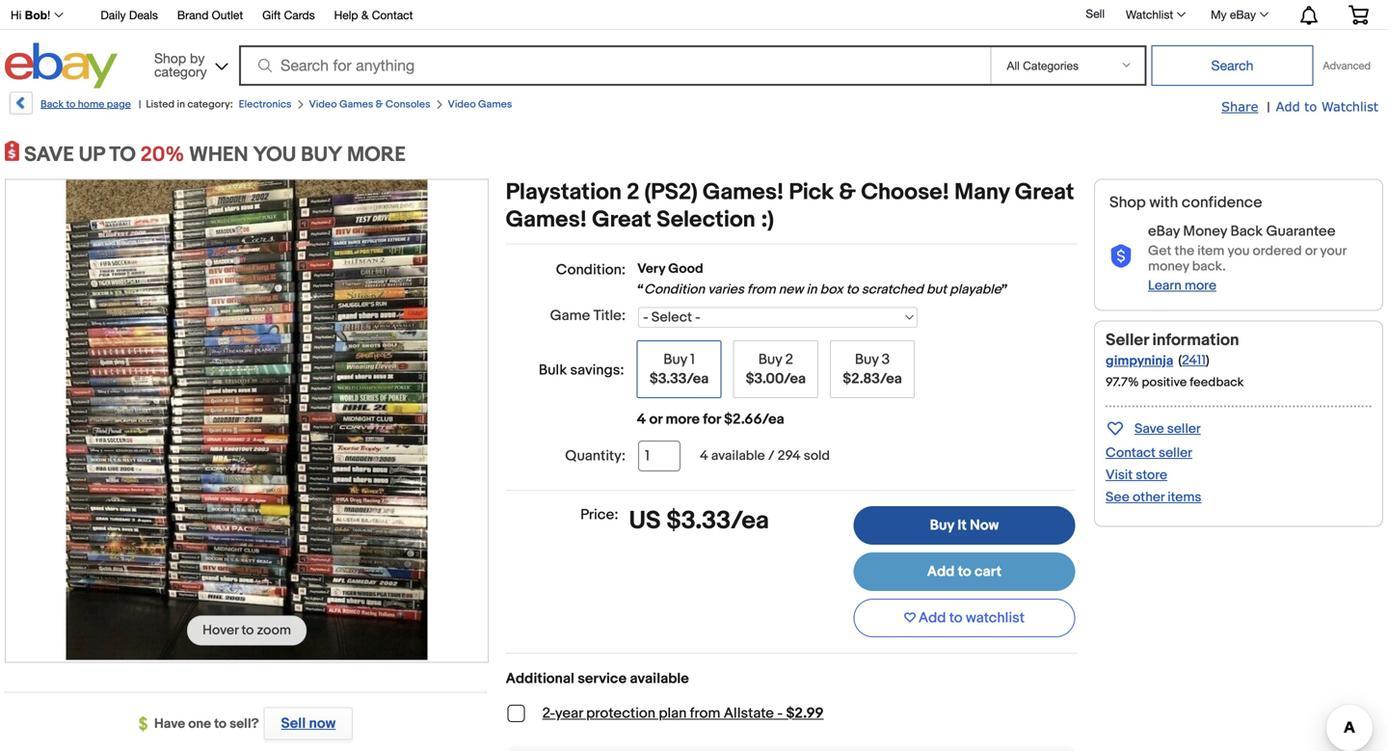 Task type: vqa. For each thing, say whether or not it's contained in the screenshot.
Additional service available
yes



Task type: describe. For each thing, give the bounding box(es) containing it.
many
[[955, 179, 1010, 206]]

with
[[1150, 193, 1179, 212]]

save seller button
[[1106, 417, 1201, 439]]

get
[[1149, 243, 1172, 259]]

category:
[[187, 98, 233, 111]]

contact inside the contact seller visit store see other items
[[1106, 445, 1156, 461]]

sell for sell
[[1086, 7, 1105, 20]]

scratched
[[862, 282, 924, 298]]

additional
[[506, 670, 575, 688]]

sell now
[[281, 715, 336, 732]]

20%
[[140, 142, 184, 167]]

confidence
[[1182, 193, 1263, 212]]

add to watchlist link
[[1276, 98, 1379, 116]]

daily deals link
[[101, 5, 158, 27]]

guarantee
[[1267, 223, 1336, 240]]

contact seller link
[[1106, 445, 1193, 461]]

add inside share | add to watchlist
[[1276, 99, 1301, 114]]

sell?
[[230, 716, 259, 732]]

sell link
[[1078, 7, 1114, 20]]

1 horizontal spatial games!
[[703, 179, 784, 206]]

your shopping cart image
[[1348, 5, 1370, 24]]

0 horizontal spatial in
[[177, 98, 185, 111]]

have
[[154, 716, 185, 732]]

see other items link
[[1106, 489, 1202, 506]]

1 vertical spatial from
[[690, 705, 721, 722]]

back to home page link
[[8, 92, 131, 122]]

us $3.33/ea main content
[[506, 179, 1078, 751]]

(ps2)
[[645, 179, 698, 206]]

video games
[[448, 98, 512, 111]]

plan
[[659, 705, 687, 722]]

add for add to watchlist
[[919, 610, 947, 627]]

advanced
[[1324, 59, 1371, 72]]

buy 1 $3.33/ea
[[650, 351, 709, 388]]

electronics
[[239, 98, 292, 111]]

add to watchlist button
[[854, 599, 1076, 637]]

games for video games
[[478, 98, 512, 111]]

from inside very good " condition varies from new in box to scratched but playable "
[[747, 282, 776, 298]]

ebay inside my ebay link
[[1230, 8, 1257, 21]]

visit store link
[[1106, 467, 1168, 484]]

bulk savings:
[[539, 362, 625, 379]]

game
[[550, 307, 590, 325]]

for
[[703, 411, 721, 428]]

0 horizontal spatial |
[[139, 98, 141, 111]]

2 for playstation
[[627, 179, 640, 206]]

ebay inside ebay money back guarantee get the item you ordered or your money back. learn more
[[1149, 223, 1180, 240]]

/
[[768, 448, 775, 464]]

consoles
[[386, 98, 431, 111]]

4 available / 294 sold
[[700, 448, 830, 464]]

year
[[555, 705, 583, 722]]

$2.83/ea
[[843, 370, 902, 388]]

pick
[[789, 179, 834, 206]]

(
[[1179, 352, 1182, 369]]

watchlist inside share | add to watchlist
[[1322, 99, 1379, 114]]

contact inside account navigation
[[372, 8, 413, 22]]

294
[[778, 448, 801, 464]]

add to cart
[[927, 563, 1002, 581]]

have one to sell?
[[154, 716, 259, 732]]

1 horizontal spatial available
[[712, 448, 765, 464]]

additional service available
[[506, 670, 689, 688]]

save
[[1135, 421, 1165, 437]]

sell now link
[[259, 707, 353, 740]]

Quantity: text field
[[639, 441, 681, 472]]

help
[[334, 8, 358, 22]]

feedback
[[1190, 375, 1244, 390]]

buy for buy 1
[[664, 351, 687, 368]]

save up to 20% when you buy more
[[24, 142, 406, 167]]

the
[[1175, 243, 1195, 259]]

by
[[190, 50, 205, 66]]

)
[[1206, 352, 1210, 369]]

dollar sign image
[[139, 717, 154, 732]]

hi
[[11, 9, 22, 22]]

hi bob !
[[11, 9, 50, 22]]

bob
[[25, 9, 47, 22]]

video for video games
[[448, 98, 476, 111]]

visit
[[1106, 467, 1133, 484]]

very
[[638, 261, 666, 277]]

us
[[629, 506, 661, 536]]

1 horizontal spatial &
[[376, 98, 383, 111]]

& inside "playstation 2 (ps2) games! pick & choose! many great games! great selection :)"
[[839, 179, 856, 206]]

97.7%
[[1106, 375, 1140, 390]]

varies
[[708, 282, 744, 298]]

contact seller visit store see other items
[[1106, 445, 1202, 506]]

seller information gimpyninja ( 2411 ) 97.7% positive feedback
[[1106, 330, 1244, 390]]

to right one
[[214, 716, 227, 732]]

allstate
[[724, 705, 774, 722]]

more inside us $3.33/ea main content
[[666, 411, 700, 428]]

playstation 2 (ps2) games! pick & choose! many great games! great selection :) - picture 1 of 1 image
[[66, 178, 428, 660]]

page
[[107, 98, 131, 111]]

back.
[[1193, 258, 1227, 275]]

store
[[1136, 467, 1168, 484]]

shop for shop with confidence
[[1110, 193, 1146, 212]]

1
[[691, 351, 695, 368]]

daily deals
[[101, 8, 158, 22]]

!
[[47, 9, 50, 22]]

choose!
[[861, 179, 950, 206]]

savings:
[[570, 362, 625, 379]]

add to cart link
[[854, 553, 1076, 591]]

3
[[882, 351, 890, 368]]

"
[[1002, 282, 1008, 298]]

back inside ebay money back guarantee get the item you ordered or your money back. learn more
[[1231, 223, 1263, 240]]

video games & consoles link
[[309, 98, 431, 111]]

playstation
[[506, 179, 622, 206]]



Task type: locate. For each thing, give the bounding box(es) containing it.
2 inside "playstation 2 (ps2) games! pick & choose! many great games! great selection :)"
[[627, 179, 640, 206]]

cards
[[284, 8, 315, 22]]

from right plan
[[690, 705, 721, 722]]

shop left with
[[1110, 193, 1146, 212]]

item
[[1198, 243, 1225, 259]]

other
[[1133, 489, 1165, 506]]

buy 3 $2.83/ea
[[843, 351, 902, 388]]

to inside very good " condition varies from new in box to scratched but playable "
[[846, 282, 859, 298]]

-
[[778, 705, 783, 722]]

0 vertical spatial ebay
[[1230, 8, 1257, 21]]

save
[[24, 142, 74, 167]]

seller inside the contact seller visit store see other items
[[1159, 445, 1193, 461]]

& right pick
[[839, 179, 856, 206]]

add right share
[[1276, 99, 1301, 114]]

0 vertical spatial from
[[747, 282, 776, 298]]

0 horizontal spatial ebay
[[1149, 223, 1180, 240]]

or inside us $3.33/ea main content
[[649, 411, 663, 428]]

1 vertical spatial or
[[649, 411, 663, 428]]

1 horizontal spatial in
[[807, 282, 817, 298]]

video games link
[[448, 98, 512, 111]]

category
[[154, 64, 207, 80]]

seller for save
[[1168, 421, 1201, 437]]

bulk
[[539, 362, 567, 379]]

add for add to cart
[[927, 563, 955, 581]]

more inside ebay money back guarantee get the item you ordered or your money back. learn more
[[1185, 278, 1217, 294]]

deals
[[129, 8, 158, 22]]

1 vertical spatial contact
[[1106, 445, 1156, 461]]

watchlist right sell link
[[1126, 8, 1174, 21]]

more
[[347, 142, 406, 167]]

1 horizontal spatial shop
[[1110, 193, 1146, 212]]

buy
[[301, 142, 343, 167]]

more left for
[[666, 411, 700, 428]]

& inside help & contact link
[[361, 8, 369, 22]]

available up plan
[[630, 670, 689, 688]]

contact right help
[[372, 8, 413, 22]]

my
[[1211, 8, 1227, 21]]

great right many
[[1015, 179, 1075, 206]]

box
[[820, 282, 843, 298]]

watchlist link
[[1116, 3, 1195, 26]]

buy for buy 2
[[759, 351, 782, 368]]

games left consoles
[[339, 98, 373, 111]]

buy up $3.00/ea
[[759, 351, 782, 368]]

watchlist
[[966, 610, 1025, 627]]

1 horizontal spatial watchlist
[[1322, 99, 1379, 114]]

1 vertical spatial &
[[376, 98, 383, 111]]

shop with confidence
[[1110, 193, 1263, 212]]

or down guarantee
[[1306, 243, 1318, 259]]

1 horizontal spatial contact
[[1106, 445, 1156, 461]]

back to home page
[[41, 98, 131, 111]]

contact
[[372, 8, 413, 22], [1106, 445, 1156, 461]]

1 vertical spatial in
[[807, 282, 817, 298]]

none submit inside shop by category banner
[[1152, 45, 1314, 86]]

information
[[1153, 330, 1240, 350]]

cart
[[975, 563, 1002, 581]]

sell for sell now
[[281, 715, 306, 732]]

sell left 'watchlist' link
[[1086, 7, 1105, 20]]

1 vertical spatial 4
[[700, 448, 709, 464]]

1 horizontal spatial more
[[1185, 278, 1217, 294]]

0 vertical spatial more
[[1185, 278, 1217, 294]]

| inside share | add to watchlist
[[1268, 99, 1271, 116]]

shop inside shop by category
[[154, 50, 186, 66]]

now
[[970, 517, 999, 534]]

4
[[637, 411, 646, 428], [700, 448, 709, 464]]

to left watchlist at the bottom right of page
[[950, 610, 963, 627]]

"
[[638, 282, 644, 298]]

0 horizontal spatial more
[[666, 411, 700, 428]]

$3.33/ea
[[650, 370, 709, 388], [667, 506, 769, 536]]

items
[[1168, 489, 1202, 506]]

&
[[361, 8, 369, 22], [376, 98, 383, 111], [839, 179, 856, 206]]

buy left it
[[930, 517, 955, 534]]

games
[[339, 98, 373, 111], [478, 98, 512, 111]]

& left consoles
[[376, 98, 383, 111]]

to left cart
[[958, 563, 972, 581]]

available left /
[[712, 448, 765, 464]]

4 for 4 available / 294 sold
[[700, 448, 709, 464]]

None submit
[[1152, 45, 1314, 86]]

seller down save seller
[[1159, 445, 1193, 461]]

0 horizontal spatial watchlist
[[1126, 8, 1174, 21]]

shop by category banner
[[0, 0, 1384, 94]]

1 vertical spatial shop
[[1110, 193, 1146, 212]]

1 vertical spatial 2
[[786, 351, 794, 368]]

gift
[[262, 8, 281, 22]]

to inside share | add to watchlist
[[1305, 99, 1318, 114]]

price:
[[581, 506, 619, 524]]

from
[[747, 282, 776, 298], [690, 705, 721, 722]]

1 horizontal spatial video
[[448, 98, 476, 111]]

1 horizontal spatial ebay
[[1230, 8, 1257, 21]]

0 vertical spatial back
[[41, 98, 64, 111]]

in right the listed
[[177, 98, 185, 111]]

1 horizontal spatial back
[[1231, 223, 1263, 240]]

1 vertical spatial seller
[[1159, 445, 1193, 461]]

1 horizontal spatial 2
[[786, 351, 794, 368]]

1 horizontal spatial from
[[747, 282, 776, 298]]

0 vertical spatial watchlist
[[1126, 8, 1174, 21]]

games right consoles
[[478, 98, 512, 111]]

more down back.
[[1185, 278, 1217, 294]]

see
[[1106, 489, 1130, 506]]

help & contact
[[334, 8, 413, 22]]

buy for buy 3
[[855, 351, 879, 368]]

1 video from the left
[[309, 98, 337, 111]]

0 vertical spatial $3.33/ea
[[650, 370, 709, 388]]

ebay up get
[[1149, 223, 1180, 240]]

0 vertical spatial shop
[[154, 50, 186, 66]]

video right consoles
[[448, 98, 476, 111]]

0 horizontal spatial back
[[41, 98, 64, 111]]

shop by category button
[[146, 43, 232, 84]]

2 vertical spatial &
[[839, 179, 856, 206]]

or up quantity: text field
[[649, 411, 663, 428]]

you
[[1228, 243, 1250, 259]]

1 horizontal spatial games
[[478, 98, 512, 111]]

to inside button
[[950, 610, 963, 627]]

1 horizontal spatial |
[[1268, 99, 1271, 116]]

4 or more for $2.66/ea
[[637, 411, 785, 428]]

watchlist inside account navigation
[[1126, 8, 1174, 21]]

2
[[627, 179, 640, 206], [786, 351, 794, 368]]

shop for shop by category
[[154, 50, 186, 66]]

buy inside buy 3 $2.83/ea
[[855, 351, 879, 368]]

sold
[[804, 448, 830, 464]]

2 up $3.00/ea
[[786, 351, 794, 368]]

buy inside buy 1 $3.33/ea
[[664, 351, 687, 368]]

share | add to watchlist
[[1222, 99, 1379, 116]]

sell inside account navigation
[[1086, 7, 1105, 20]]

games!
[[703, 179, 784, 206], [506, 206, 587, 234]]

shop left by
[[154, 50, 186, 66]]

watchlist down advanced
[[1322, 99, 1379, 114]]

seller right save
[[1168, 421, 1201, 437]]

listed
[[146, 98, 175, 111]]

brand outlet link
[[177, 5, 243, 27]]

from left new
[[747, 282, 776, 298]]

good
[[669, 261, 704, 277]]

home
[[78, 98, 105, 111]]

seller for contact
[[1159, 445, 1193, 461]]

& right help
[[361, 8, 369, 22]]

2 video from the left
[[448, 98, 476, 111]]

$3.33/ea down 1
[[650, 370, 709, 388]]

buy left 1
[[664, 351, 687, 368]]

add inside button
[[919, 610, 947, 627]]

1 vertical spatial available
[[630, 670, 689, 688]]

positive
[[1142, 375, 1187, 390]]

0 horizontal spatial available
[[630, 670, 689, 688]]

brand outlet
[[177, 8, 243, 22]]

to
[[109, 142, 136, 167]]

2 inside buy 2 $3.00/ea
[[786, 351, 794, 368]]

2411 link
[[1182, 352, 1206, 369]]

share button
[[1222, 98, 1259, 116]]

4 down 4 or more for $2.66/ea
[[700, 448, 709, 464]]

| right 'share' button
[[1268, 99, 1271, 116]]

1 vertical spatial $3.33/ea
[[667, 506, 769, 536]]

2 left (ps2)
[[627, 179, 640, 206]]

games! up condition:
[[506, 206, 587, 234]]

1 vertical spatial ebay
[[1149, 223, 1180, 240]]

0 horizontal spatial &
[[361, 8, 369, 22]]

back up "you"
[[1231, 223, 1263, 240]]

1 vertical spatial sell
[[281, 715, 306, 732]]

seller
[[1106, 330, 1149, 350]]

1 horizontal spatial great
[[1015, 179, 1075, 206]]

2411
[[1182, 352, 1206, 369]]

1 vertical spatial add
[[927, 563, 955, 581]]

0 horizontal spatial shop
[[154, 50, 186, 66]]

service
[[578, 670, 627, 688]]

seller inside button
[[1168, 421, 1201, 437]]

2 horizontal spatial &
[[839, 179, 856, 206]]

1 vertical spatial more
[[666, 411, 700, 428]]

add down add to cart link
[[919, 610, 947, 627]]

games for video games & consoles
[[339, 98, 373, 111]]

playstation 2 (ps2) games! pick & choose! many great games! great selection :)
[[506, 179, 1075, 234]]

2 vertical spatial add
[[919, 610, 947, 627]]

1 horizontal spatial or
[[1306, 243, 1318, 259]]

buy inside buy 2 $3.00/ea
[[759, 351, 782, 368]]

great up very
[[592, 206, 652, 234]]

0 horizontal spatial sell
[[281, 715, 306, 732]]

to down advanced link
[[1305, 99, 1318, 114]]

ordered
[[1253, 243, 1303, 259]]

0 vertical spatial add
[[1276, 99, 1301, 114]]

$2.66/ea
[[724, 411, 785, 428]]

2 games from the left
[[478, 98, 512, 111]]

add left cart
[[927, 563, 955, 581]]

0 vertical spatial seller
[[1168, 421, 1201, 437]]

2-year protection plan from allstate - $2.99
[[543, 705, 824, 722]]

4 up quantity: text field
[[637, 411, 646, 428]]

sell left now
[[281, 715, 306, 732]]

:)
[[761, 206, 774, 234]]

it
[[958, 517, 967, 534]]

0 horizontal spatial great
[[592, 206, 652, 234]]

in left box
[[807, 282, 817, 298]]

0 horizontal spatial 2
[[627, 179, 640, 206]]

0 vertical spatial sell
[[1086, 7, 1105, 20]]

ebay right my
[[1230, 8, 1257, 21]]

Search for anything text field
[[242, 47, 987, 84]]

buy left "3"
[[855, 351, 879, 368]]

video up buy
[[309, 98, 337, 111]]

0 horizontal spatial games!
[[506, 206, 587, 234]]

0 horizontal spatial or
[[649, 411, 663, 428]]

games! left pick
[[703, 179, 784, 206]]

us $3.33/ea
[[629, 506, 769, 536]]

in inside very good " condition varies from new in box to scratched but playable "
[[807, 282, 817, 298]]

title
[[594, 307, 622, 325]]

quantity:
[[565, 447, 626, 465]]

1 vertical spatial watchlist
[[1322, 99, 1379, 114]]

back
[[41, 98, 64, 111], [1231, 223, 1263, 240]]

| left the listed
[[139, 98, 141, 111]]

0 horizontal spatial 4
[[637, 411, 646, 428]]

gift cards link
[[262, 5, 315, 27]]

selection
[[657, 206, 756, 234]]

contact up visit store link
[[1106, 445, 1156, 461]]

1 horizontal spatial sell
[[1086, 7, 1105, 20]]

with details__icon image
[[1110, 245, 1133, 269]]

$3.33/ea right us
[[667, 506, 769, 536]]

0 vertical spatial 2
[[627, 179, 640, 206]]

0 vertical spatial in
[[177, 98, 185, 111]]

now
[[309, 715, 336, 732]]

or inside ebay money back guarantee get the item you ordered or your money back. learn more
[[1306, 243, 1318, 259]]

in
[[177, 98, 185, 111], [807, 282, 817, 298]]

0 horizontal spatial video
[[309, 98, 337, 111]]

back left home
[[41, 98, 64, 111]]

video for video games & consoles
[[309, 98, 337, 111]]

1 vertical spatial back
[[1231, 223, 1263, 240]]

4 for 4 or more for $2.66/ea
[[637, 411, 646, 428]]

to left home
[[66, 98, 76, 111]]

0 vertical spatial contact
[[372, 8, 413, 22]]

0 vertical spatial &
[[361, 8, 369, 22]]

gift cards
[[262, 8, 315, 22]]

0 vertical spatial 4
[[637, 411, 646, 428]]

0 horizontal spatial from
[[690, 705, 721, 722]]

0 vertical spatial or
[[1306, 243, 1318, 259]]

1 horizontal spatial 4
[[700, 448, 709, 464]]

ebay money back guarantee get the item you ordered or your money back. learn more
[[1149, 223, 1347, 294]]

0 horizontal spatial games
[[339, 98, 373, 111]]

to right box
[[846, 282, 859, 298]]

0 vertical spatial available
[[712, 448, 765, 464]]

0 horizontal spatial contact
[[372, 8, 413, 22]]

learn more link
[[1149, 278, 1217, 294]]

2 for buy
[[786, 351, 794, 368]]

1 games from the left
[[339, 98, 373, 111]]

account navigation
[[0, 0, 1384, 30]]

or
[[1306, 243, 1318, 259], [649, 411, 663, 428]]



